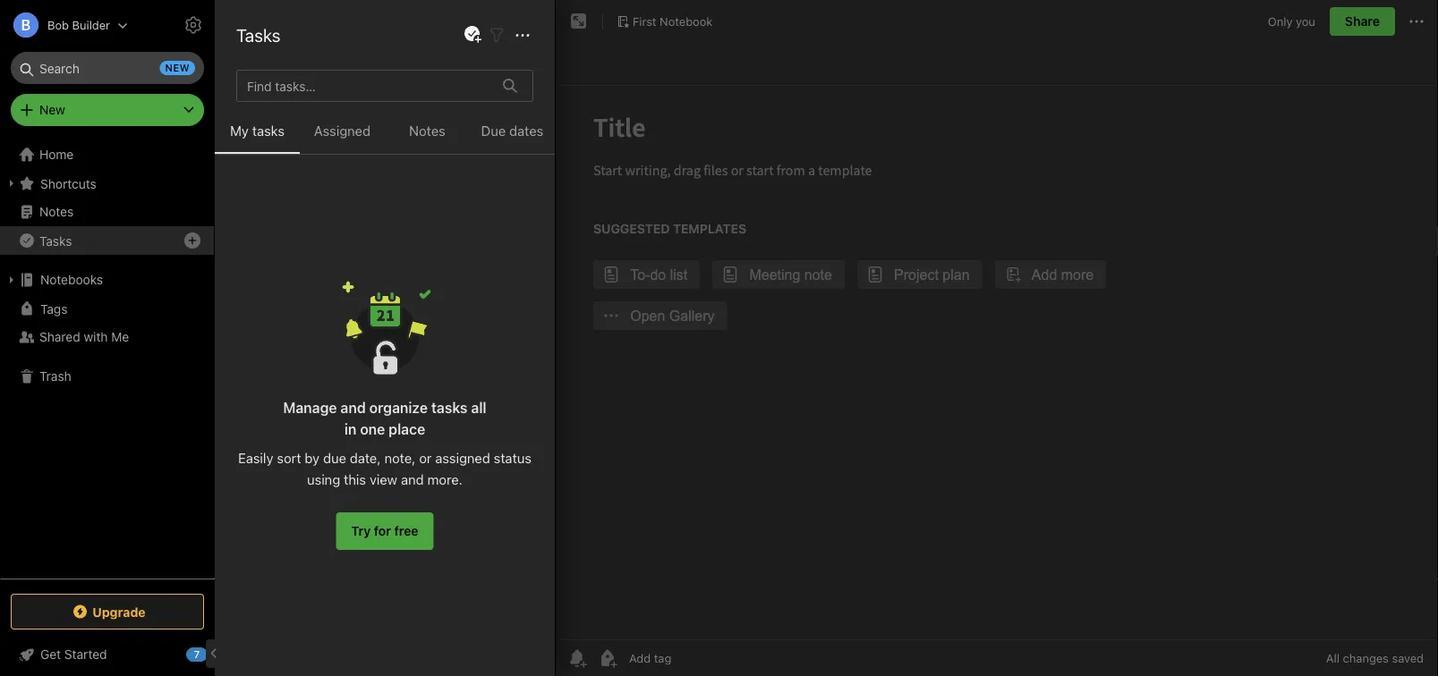 Task type: vqa. For each thing, say whether or not it's contained in the screenshot.
1st Do from left
no



Task type: locate. For each thing, give the bounding box(es) containing it.
testing
[[415, 229, 457, 243], [307, 247, 349, 262]]

this
[[344, 472, 366, 487]]

0 horizontal spatial tasks
[[252, 123, 285, 139]]

add a reminder image
[[567, 648, 588, 670]]

tasks
[[252, 123, 285, 139], [431, 400, 468, 417]]

and up "in"
[[341, 400, 366, 417]]

1 vertical spatial tasks
[[431, 400, 468, 417]]

meeting
[[389, 266, 436, 281], [238, 285, 285, 300]]

0 vertical spatial testing
[[415, 229, 457, 243]]

1 vertical spatial me
[[111, 330, 129, 345]]

and
[[324, 285, 345, 300], [341, 400, 366, 417], [401, 472, 424, 487]]

in
[[344, 421, 357, 438]]

Help and Learning task checklist field
[[0, 641, 215, 670]]

notebooks
[[40, 273, 103, 287]]

09/09/2099
[[313, 229, 382, 243]]

notes button
[[385, 120, 470, 154]]

bob builder
[[47, 18, 110, 32]]

changes
[[1343, 652, 1389, 665]]

0 horizontal spatial tasks
[[39, 233, 72, 248]]

settings image
[[183, 14, 204, 36]]

view
[[370, 472, 398, 487]]

Account field
[[0, 7, 128, 43]]

1 horizontal spatial me
[[238, 247, 256, 262]]

new button
[[11, 94, 204, 126]]

tasks down untitled
[[252, 123, 285, 139]]

1 vertical spatial tasks
[[39, 233, 72, 248]]

easily sort by due date, note, or assigned status using this view and more.
[[238, 450, 532, 487]]

date & time 09/09/2099 goal testing attendees me agenda testing notes great action items assignee status clean up meeting notes send out meeting notes and actio...
[[238, 229, 527, 300]]

goal
[[385, 229, 412, 243]]

place
[[389, 421, 425, 438]]

1 horizontal spatial tasks
[[236, 24, 280, 45]]

tasks up notebooks
[[39, 233, 72, 248]]

only you
[[1268, 15, 1316, 28]]

meeting down "assignee"
[[238, 285, 285, 300]]

notebook
[[660, 14, 713, 28]]

and inside date & time 09/09/2099 goal testing attendees me agenda testing notes great action items assignee status clean up meeting notes send out meeting notes and actio...
[[324, 285, 345, 300]]

bob
[[47, 18, 69, 32]]

Find tasks… text field
[[240, 71, 492, 100]]

my tasks button
[[215, 120, 300, 154]]

out
[[508, 266, 527, 281]]

testing up action
[[415, 229, 457, 243]]

and inside manage and organize tasks all in one place
[[341, 400, 366, 417]]

tree containing home
[[0, 141, 215, 578]]

shortcuts button
[[0, 169, 214, 198]]

notes up up
[[352, 247, 386, 262]]

me down date
[[238, 247, 256, 262]]

0 vertical spatial tasks
[[252, 123, 285, 139]]

0 horizontal spatial notes
[[247, 56, 279, 71]]

tasks left 'all'
[[431, 400, 468, 417]]

notes
[[253, 18, 303, 39], [409, 123, 446, 139], [39, 205, 74, 219], [352, 247, 386, 262]]

1 horizontal spatial meeting
[[389, 266, 436, 281]]

7
[[194, 649, 200, 661]]

and down note,
[[401, 472, 424, 487]]

me
[[238, 247, 256, 262], [111, 330, 129, 345]]

2 notes
[[236, 56, 279, 71]]

date & time 09/09/2099 goal testing attendees me agenda testing notes great action items assignee status clean up meeting notes send out meeting notes and actio... button
[[215, 193, 555, 301]]

1 horizontal spatial tasks
[[431, 400, 468, 417]]

using
[[307, 472, 340, 487]]

0 vertical spatial meeting
[[389, 266, 436, 281]]

0 horizontal spatial testing
[[307, 247, 349, 262]]

meeting down great
[[389, 266, 436, 281]]

2 vertical spatial and
[[401, 472, 424, 487]]

&
[[269, 229, 277, 243]]

2 horizontal spatial notes
[[439, 266, 471, 281]]

and inside easily sort by due date, note, or assigned status using this view and more.
[[401, 472, 424, 487]]

first notebook
[[633, 14, 713, 28]]

notes left due
[[409, 123, 446, 139]]

and down the clean
[[324, 285, 345, 300]]

notes right 2
[[247, 56, 279, 71]]

0 vertical spatial notes
[[247, 56, 279, 71]]

tasks inside button
[[252, 123, 285, 139]]

0 horizontal spatial meeting
[[238, 285, 285, 300]]

dates
[[509, 123, 544, 139]]

notes down status
[[288, 285, 321, 300]]

testing up status
[[307, 247, 349, 262]]

0 vertical spatial tasks
[[236, 24, 280, 45]]

tasks up 2 notes
[[236, 24, 280, 45]]

note window element
[[556, 0, 1438, 677]]

due
[[481, 123, 506, 139]]

notes down shortcuts
[[39, 205, 74, 219]]

more.
[[427, 472, 463, 487]]

share
[[1345, 14, 1380, 29]]

tree
[[0, 141, 215, 578]]

1 horizontal spatial notes
[[288, 285, 321, 300]]

my tasks
[[230, 123, 285, 139]]

notes down action
[[439, 266, 471, 281]]

actio...
[[349, 285, 388, 300]]

my
[[230, 123, 249, 139]]

easily
[[238, 450, 273, 466]]

status
[[494, 450, 532, 466]]

due dates button
[[470, 120, 555, 154]]

0 vertical spatial and
[[324, 285, 345, 300]]

1 vertical spatial notes
[[439, 266, 471, 281]]

1 vertical spatial testing
[[307, 247, 349, 262]]

1 vertical spatial and
[[341, 400, 366, 417]]

one
[[360, 421, 385, 438]]

try for free button
[[336, 513, 434, 550]]

attendees
[[461, 229, 519, 243]]

0 vertical spatial me
[[238, 247, 256, 262]]

note,
[[384, 450, 416, 466]]

notes link
[[0, 198, 214, 226]]

1 horizontal spatial testing
[[415, 229, 457, 243]]

tags
[[40, 301, 68, 316]]

1 vertical spatial meeting
[[238, 285, 285, 300]]

by
[[305, 450, 320, 466]]

me right with
[[111, 330, 129, 345]]

or
[[419, 450, 432, 466]]

tasks
[[236, 24, 280, 45], [39, 233, 72, 248]]

notes inside date & time 09/09/2099 goal testing attendees me agenda testing notes great action items assignee status clean up meeting notes send out meeting notes and actio...
[[352, 247, 386, 262]]



Task type: describe. For each thing, give the bounding box(es) containing it.
date
[[238, 229, 265, 243]]

get started
[[40, 648, 107, 662]]

notes inside button
[[409, 123, 446, 139]]

tags button
[[0, 294, 214, 323]]

tasks button
[[0, 226, 214, 255]]

expand notebooks image
[[4, 273, 19, 287]]

action
[[425, 247, 462, 262]]

manage and organize tasks all in one place
[[283, 400, 487, 438]]

click to collapse image
[[208, 644, 222, 665]]

trash
[[39, 369, 71, 384]]

0 horizontal spatial me
[[111, 330, 129, 345]]

tasks inside manage and organize tasks all in one place
[[431, 400, 468, 417]]

add tag image
[[597, 648, 618, 670]]

shared with me link
[[0, 323, 214, 352]]

notes up 2 notes
[[253, 18, 303, 39]]

only
[[1268, 15, 1293, 28]]

try
[[351, 524, 371, 539]]

you
[[1296, 15, 1316, 28]]

untitled button
[[215, 86, 555, 193]]

with
[[84, 330, 108, 345]]

for
[[374, 524, 391, 539]]

first notebook button
[[610, 9, 719, 34]]

2
[[236, 56, 244, 71]]

assignee
[[238, 266, 291, 281]]

time
[[281, 229, 309, 243]]

up
[[371, 266, 385, 281]]

notebooks link
[[0, 266, 214, 294]]

filter tasks image
[[486, 25, 508, 46]]

home
[[39, 147, 74, 162]]

clean
[[335, 266, 367, 281]]

due
[[323, 450, 346, 466]]

tasks inside tasks button
[[39, 233, 72, 248]]

all
[[1326, 652, 1340, 665]]

get
[[40, 648, 61, 662]]

trash link
[[0, 363, 214, 391]]

Search text field
[[23, 52, 192, 84]]

all changes saved
[[1326, 652, 1424, 665]]

new task image
[[462, 24, 483, 46]]

Note Editor text field
[[556, 86, 1438, 640]]

shortcuts
[[40, 176, 96, 191]]

assigned
[[314, 123, 371, 139]]

new
[[39, 102, 65, 117]]

send
[[475, 266, 504, 281]]

untitled
[[238, 102, 285, 117]]

expand note image
[[568, 11, 590, 32]]

date,
[[350, 450, 381, 466]]

first
[[633, 14, 657, 28]]

shared
[[39, 330, 80, 345]]

share button
[[1330, 7, 1395, 36]]

shared with me
[[39, 330, 129, 345]]

try for free
[[351, 524, 418, 539]]

assigned button
[[300, 120, 385, 154]]

organize
[[369, 400, 428, 417]]

manage
[[283, 400, 337, 417]]

assigned
[[435, 450, 490, 466]]

all
[[471, 400, 487, 417]]

new
[[165, 62, 190, 74]]

Filter tasks field
[[486, 24, 508, 46]]

builder
[[72, 18, 110, 32]]

upgrade
[[92, 605, 146, 620]]

new search field
[[23, 52, 195, 84]]

home link
[[0, 141, 215, 169]]

sort
[[277, 450, 301, 466]]

more actions and view options image
[[512, 25, 533, 46]]

free
[[394, 524, 418, 539]]

2 vertical spatial notes
[[288, 285, 321, 300]]

me inside date & time 09/09/2099 goal testing attendees me agenda testing notes great action items assignee status clean up meeting notes send out meeting notes and actio...
[[238, 247, 256, 262]]

great
[[390, 247, 422, 262]]

status
[[294, 266, 331, 281]]

agenda
[[259, 247, 303, 262]]

More actions and view options field
[[508, 24, 533, 46]]

items
[[465, 247, 497, 262]]

due dates
[[481, 123, 544, 139]]

saved
[[1392, 652, 1424, 665]]

started
[[64, 648, 107, 662]]

upgrade button
[[11, 594, 204, 630]]



